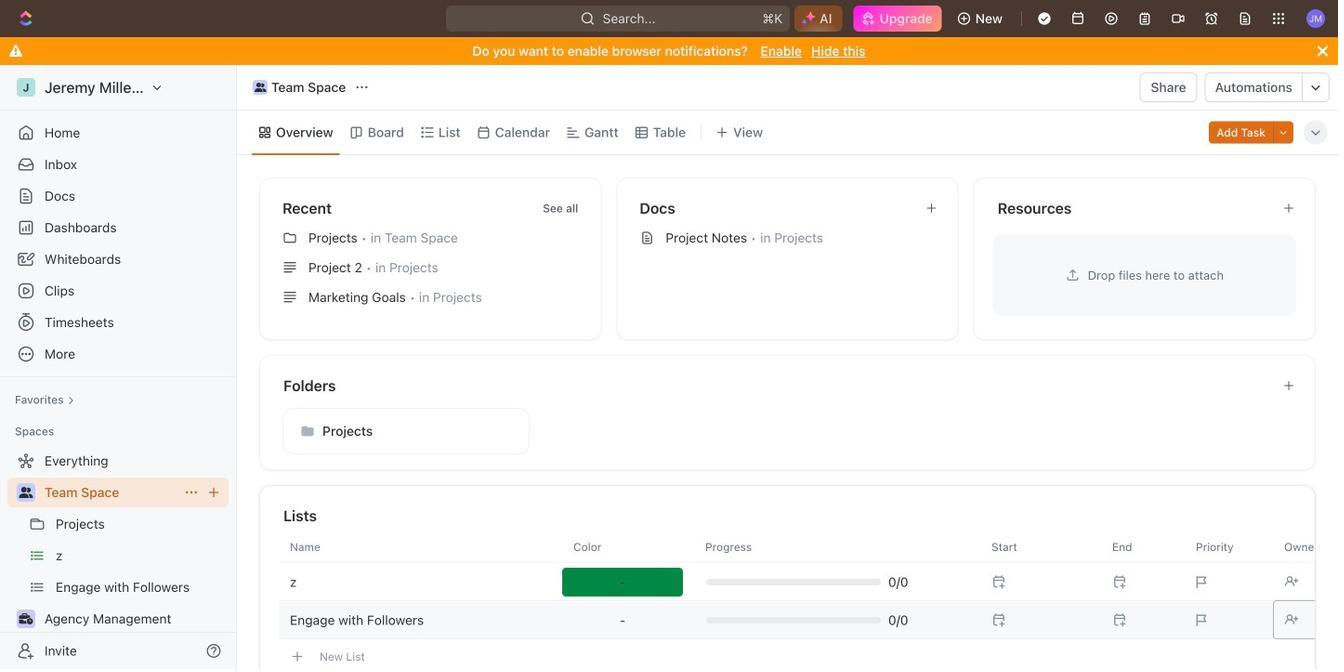 Task type: describe. For each thing, give the bounding box(es) containing it.
sidebar navigation
[[0, 65, 241, 669]]

1 vertical spatial dropdown menu image
[[620, 613, 626, 628]]

user group image
[[254, 83, 266, 92]]

0 vertical spatial dropdown menu image
[[562, 568, 683, 597]]

business time image
[[19, 614, 33, 625]]



Task type: vqa. For each thing, say whether or not it's contained in the screenshot.
topmost user group icon
yes



Task type: locate. For each thing, give the bounding box(es) containing it.
tree
[[7, 446, 229, 669]]

user group image
[[19, 487, 33, 498]]

jeremy miller's workspace, , element
[[17, 78, 35, 97]]

dropdown menu image
[[562, 568, 683, 597], [620, 613, 626, 628]]

tree inside sidebar navigation
[[7, 446, 229, 669]]



